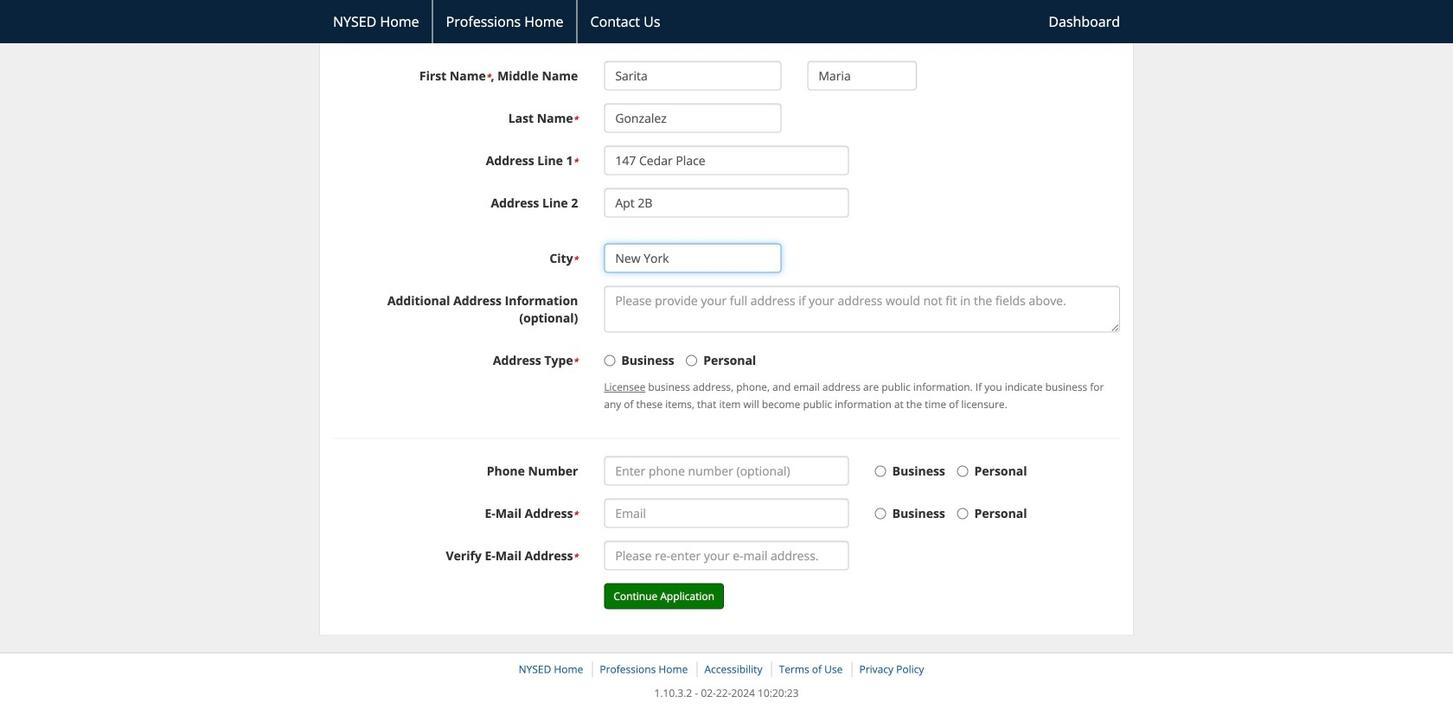 Task type: describe. For each thing, give the bounding box(es) containing it.
City text field
[[604, 244, 781, 273]]

Please re-enter your e-mail address. text field
[[604, 541, 849, 571]]

Address Line 2 text field
[[604, 188, 849, 218]]

Please provide your full address if your address would not fit in the fields above. text field
[[604, 286, 1120, 333]]



Task type: locate. For each thing, give the bounding box(es) containing it.
Email text field
[[604, 499, 849, 528]]

Middle Name text field
[[807, 61, 917, 91]]

First Name text field
[[604, 61, 781, 91]]

Address Line 1 text field
[[604, 146, 849, 175]]

Enter phone number (optional) text field
[[604, 456, 849, 486]]

None radio
[[604, 355, 615, 366], [686, 355, 697, 366], [604, 355, 615, 366], [686, 355, 697, 366]]

Last Name text field
[[604, 104, 781, 133]]

None radio
[[875, 466, 886, 477], [957, 466, 968, 477], [875, 508, 886, 520], [957, 508, 968, 520], [875, 466, 886, 477], [957, 466, 968, 477], [875, 508, 886, 520], [957, 508, 968, 520]]

None submit
[[604, 584, 724, 610]]



Task type: vqa. For each thing, say whether or not it's contained in the screenshot.
progress bar
no



